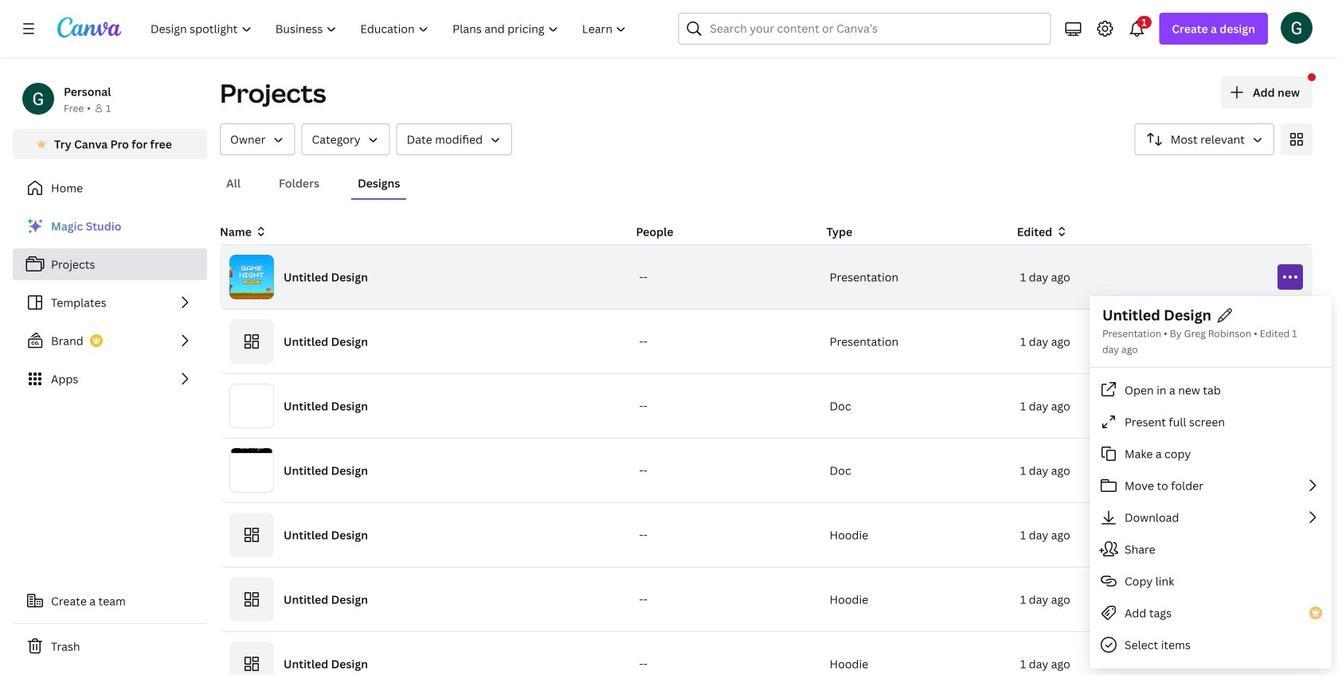 Task type: locate. For each thing, give the bounding box(es) containing it.
list
[[13, 210, 207, 395]]

Owner button
[[220, 123, 295, 155]]

None search field
[[678, 13, 1051, 45]]

top level navigation element
[[140, 13, 640, 45]]

greg robinson image
[[1281, 12, 1313, 44]]

Search search field
[[710, 14, 1019, 44]]



Task type: vqa. For each thing, say whether or not it's contained in the screenshot.
Dream it up, and see your words turn into visuals at the bottom of the page
no



Task type: describe. For each thing, give the bounding box(es) containing it.
Category button
[[302, 123, 390, 155]]

Date modified button
[[396, 123, 512, 155]]

Sort by button
[[1135, 123, 1275, 155]]



